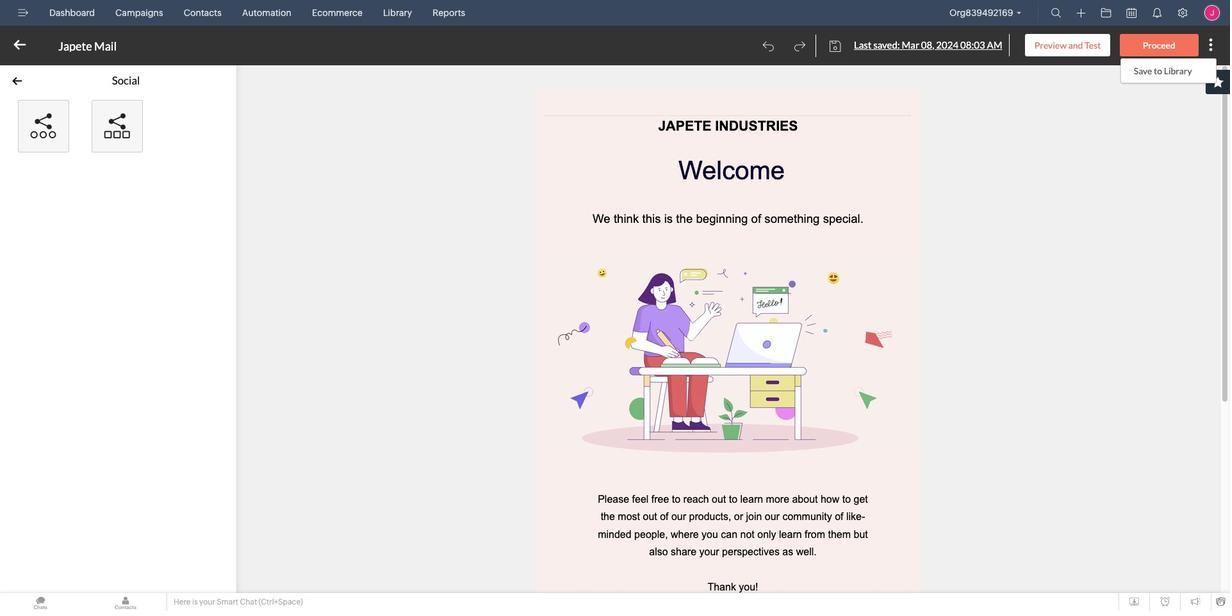 Task type: describe. For each thing, give the bounding box(es) containing it.
smart
[[217, 598, 238, 607]]

ecommerce link
[[307, 0, 368, 26]]

chats image
[[0, 593, 81, 611]]

quick actions image
[[1077, 8, 1086, 18]]

calendar image
[[1127, 8, 1137, 18]]

campaigns link
[[110, 0, 168, 26]]

your
[[199, 598, 215, 607]]

configure settings image
[[1178, 8, 1188, 18]]

library link
[[378, 0, 417, 26]]

here is your smart chat (ctrl+space)
[[174, 598, 303, 607]]

search image
[[1051, 8, 1061, 18]]

chat
[[240, 598, 257, 607]]

dashboard link
[[44, 0, 100, 26]]

automation link
[[237, 0, 297, 26]]

library
[[383, 8, 412, 18]]



Task type: vqa. For each thing, say whether or not it's contained in the screenshot.
the Automation Link
yes



Task type: locate. For each thing, give the bounding box(es) containing it.
contacts
[[184, 8, 222, 18]]

contacts image
[[85, 593, 166, 611]]

folder image
[[1101, 8, 1111, 18]]

(ctrl+space)
[[259, 598, 303, 607]]

dashboard
[[49, 8, 95, 18]]

org839492169
[[950, 8, 1013, 18]]

campaigns
[[115, 8, 163, 18]]

is
[[192, 598, 198, 607]]

here
[[174, 598, 191, 607]]

automation
[[242, 8, 292, 18]]

contacts link
[[179, 0, 227, 26]]

reports
[[433, 8, 465, 18]]

ecommerce
[[312, 8, 363, 18]]

reports link
[[427, 0, 470, 26]]

notifications image
[[1152, 8, 1162, 18]]



